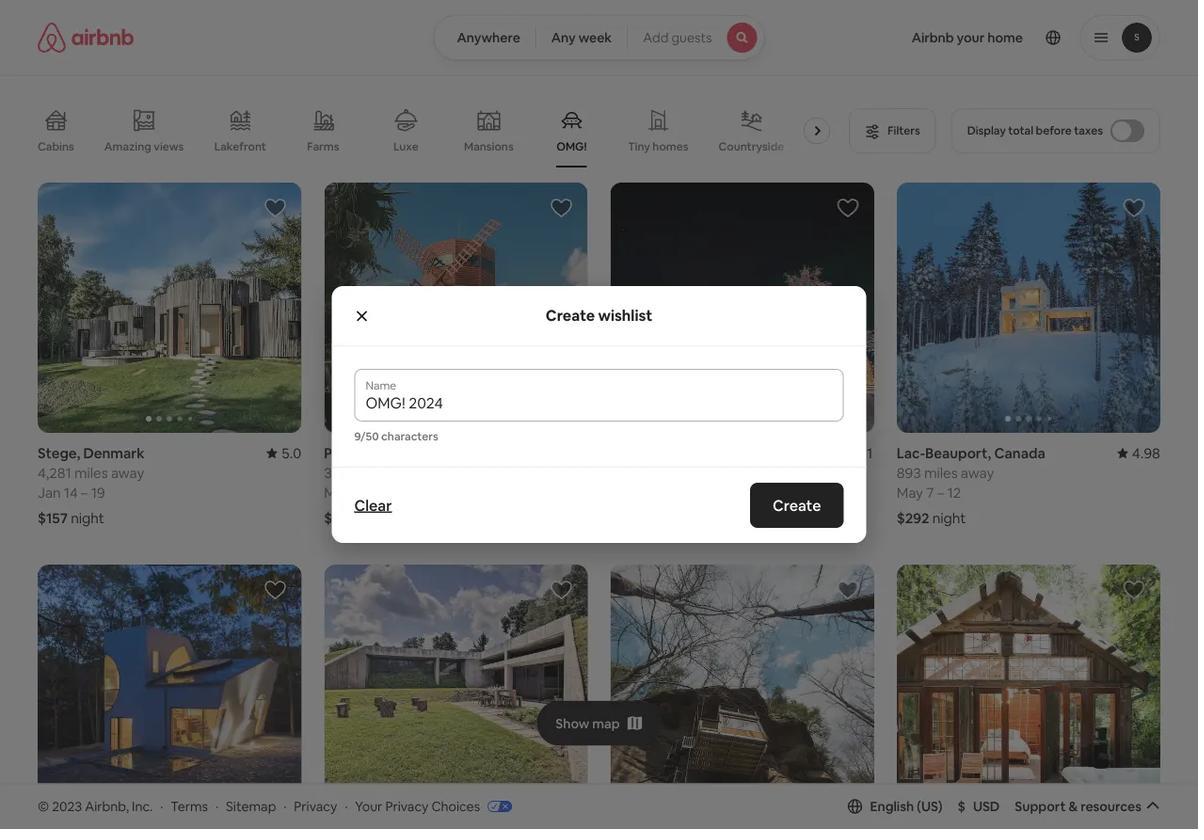 Task type: describe. For each thing, give the bounding box(es) containing it.
3 · from the left
[[284, 798, 287, 815]]

5.0
[[281, 444, 301, 462]]

night inside stege, denmark 4,281 miles away jan 14 – 19 $157 night
[[71, 509, 104, 527]]

mar
[[324, 484, 349, 502]]

away inside ponta delgada, portugal 3,236 miles away mar 2 – 7 $159 night
[[399, 464, 433, 482]]

3 miles from the left
[[646, 464, 680, 482]]

$
[[958, 798, 966, 815]]

terms · sitemap · privacy
[[171, 798, 337, 815]]

english (us)
[[870, 798, 943, 815]]

may
[[897, 484, 923, 502]]

omg!
[[556, 139, 587, 154]]

beauport,
[[925, 444, 991, 462]]

4.98
[[1132, 444, 1161, 462]]

19
[[91, 484, 105, 502]]

display total before taxes button
[[951, 108, 1161, 153]]

© 2023 airbnb, inc. ·
[[38, 798, 163, 815]]

2 · from the left
[[216, 798, 219, 815]]

4.81 out of 5 average rating image
[[831, 444, 874, 462]]

portugal
[[428, 444, 485, 462]]

add to wishlist: lumberton, texas image
[[1123, 579, 1146, 602]]

add to wishlist: lac-beauport, canada image
[[1123, 197, 1146, 219]]

clear
[[354, 496, 392, 515]]

views
[[154, 139, 184, 154]]

7 inside ponta delgada, portugal 3,236 miles away mar 2 – 7 $159 night
[[373, 484, 381, 502]]

privacy link
[[294, 798, 337, 815]]

$157
[[38, 509, 68, 527]]

&
[[1069, 798, 1078, 815]]

before
[[1036, 123, 1072, 138]]

map
[[592, 715, 620, 732]]

any week button
[[535, 15, 628, 60]]

clear button
[[345, 487, 401, 524]]

canada
[[994, 444, 1046, 462]]

amazing views
[[104, 139, 184, 154]]

ponta
[[324, 444, 363, 462]]

support & resources button
[[1015, 798, 1161, 815]]

delgada,
[[366, 444, 425, 462]]

inc.
[[132, 798, 153, 815]]

add guests
[[643, 29, 712, 46]]

jan
[[38, 484, 61, 502]]

14
[[64, 484, 78, 502]]

away inside stege, denmark 4,281 miles away jan 14 – 19 $157 night
[[111, 464, 144, 482]]

denmark
[[83, 444, 145, 462]]

2 privacy from the left
[[385, 798, 429, 815]]

9/50 characters
[[354, 429, 438, 444]]

add to wishlist: pelkosenniemi, finland image
[[837, 197, 859, 219]]

1 · from the left
[[160, 798, 163, 815]]

(us)
[[917, 798, 943, 815]]

lac-
[[897, 444, 925, 462]]

create for create wishlist
[[546, 306, 595, 325]]

show map button
[[537, 701, 661, 746]]

3,236
[[324, 464, 360, 482]]

4 · from the left
[[345, 798, 348, 815]]

7 inside the lac-beauport, canada 893 miles away may 7 – 12 $292 night
[[926, 484, 934, 502]]

stege,
[[38, 444, 80, 462]]

miles inside stege, denmark 4,281 miles away jan 14 – 19 $157 night
[[74, 464, 108, 482]]

– for may
[[937, 484, 944, 502]]

2023
[[52, 798, 82, 815]]

display
[[967, 123, 1006, 138]]

support & resources
[[1015, 798, 1142, 815]]

create wishlist
[[546, 306, 652, 325]]

amazing
[[104, 139, 151, 154]]

any
[[551, 29, 576, 46]]

sitemap link
[[226, 798, 276, 815]]

create button
[[750, 483, 844, 528]]

terms link
[[171, 798, 208, 815]]

your privacy choices link
[[355, 798, 512, 816]]

characters
[[381, 429, 438, 444]]



Task type: locate. For each thing, give the bounding box(es) containing it.
9/50
[[354, 429, 379, 444]]

anywhere button
[[433, 15, 536, 60]]

airbnb,
[[85, 798, 129, 815]]

group
[[38, 94, 838, 168], [38, 183, 301, 433], [324, 183, 588, 433], [610, 183, 874, 433], [897, 183, 1161, 433], [38, 565, 301, 816], [324, 565, 588, 816], [610, 565, 874, 816], [897, 565, 1161, 816]]

add to wishlist: springfield, missouri image
[[550, 579, 573, 602]]

– for mar
[[363, 484, 370, 502]]

tiny
[[628, 139, 650, 154]]

miles inside the lac-beauport, canada 893 miles away may 7 – 12 $292 night
[[924, 464, 958, 482]]

$ usd
[[958, 798, 1000, 815]]

4 miles from the left
[[924, 464, 958, 482]]

none search field containing anywhere
[[433, 15, 765, 60]]

2 7 from the left
[[926, 484, 934, 502]]

miles up '19'
[[74, 464, 108, 482]]

away
[[111, 464, 144, 482], [399, 464, 433, 482], [683, 464, 716, 482], [961, 464, 994, 482]]

2 horizontal spatial night
[[932, 509, 966, 527]]

name this wishlist dialog
[[332, 286, 866, 543]]

privacy
[[294, 798, 337, 815], [385, 798, 429, 815]]

support
[[1015, 798, 1066, 815]]

resources
[[1081, 798, 1142, 815]]

0 horizontal spatial night
[[71, 509, 104, 527]]

7
[[373, 484, 381, 502], [926, 484, 934, 502]]

privacy left "your"
[[294, 798, 337, 815]]

none text field inside name this wishlist dialog
[[366, 393, 833, 412]]

4,184
[[610, 464, 643, 482]]

miles down delgada,
[[363, 464, 396, 482]]

miles right 4,184
[[646, 464, 680, 482]]

1 horizontal spatial create
[[773, 496, 821, 515]]

miles up 12
[[924, 464, 958, 482]]

2 night from the left
[[358, 509, 391, 527]]

0 horizontal spatial 7
[[373, 484, 381, 502]]

0 horizontal spatial –
[[81, 484, 88, 502]]

©
[[38, 798, 49, 815]]

terms
[[171, 798, 208, 815]]

night
[[71, 509, 104, 527], [358, 509, 391, 527], [932, 509, 966, 527]]

night for ponta delgada, portugal 3,236 miles away mar 2 – 7 $159 night
[[358, 509, 391, 527]]

mansions
[[464, 139, 514, 154]]

english
[[870, 798, 914, 815]]

· left privacy link
[[284, 798, 287, 815]]

4,184 miles away
[[610, 464, 716, 482]]

· right inc.
[[160, 798, 163, 815]]

4 away from the left
[[961, 464, 994, 482]]

add
[[643, 29, 669, 46]]

1 horizontal spatial night
[[358, 509, 391, 527]]

farms
[[307, 139, 339, 154]]

profile element
[[787, 0, 1161, 75]]

show map
[[556, 715, 620, 732]]

tiny homes
[[628, 139, 689, 154]]

– left '19'
[[81, 484, 88, 502]]

4,281
[[38, 464, 71, 482]]

night inside the lac-beauport, canada 893 miles away may 7 – 12 $292 night
[[932, 509, 966, 527]]

display total before taxes
[[967, 123, 1103, 138]]

create inside create button
[[773, 496, 821, 515]]

None search field
[[433, 15, 765, 60]]

homes
[[653, 139, 689, 154]]

1 away from the left
[[111, 464, 144, 482]]

night down '19'
[[71, 509, 104, 527]]

create for create
[[773, 496, 821, 515]]

3 night from the left
[[932, 509, 966, 527]]

0 horizontal spatial privacy
[[294, 798, 337, 815]]

1 miles from the left
[[74, 464, 108, 482]]

1 7 from the left
[[373, 484, 381, 502]]

lakefront
[[214, 139, 266, 154]]

usd
[[973, 798, 1000, 815]]

taxes
[[1074, 123, 1103, 138]]

1 horizontal spatial 7
[[926, 484, 934, 502]]

add to wishlist: stege, denmark image
[[264, 197, 286, 219]]

1 privacy from the left
[[294, 798, 337, 815]]

sitemap
[[226, 798, 276, 815]]

·
[[160, 798, 163, 815], [216, 798, 219, 815], [284, 798, 287, 815], [345, 798, 348, 815]]

4.98 out of 5 average rating image
[[1117, 444, 1161, 462]]

privacy right "your"
[[385, 798, 429, 815]]

total
[[1008, 123, 1034, 138]]

any week
[[551, 29, 612, 46]]

$292
[[897, 509, 929, 527]]

1 horizontal spatial privacy
[[385, 798, 429, 815]]

3 – from the left
[[937, 484, 944, 502]]

add to wishlist: campton, kentucky image
[[837, 579, 859, 602]]

– right 2
[[363, 484, 370, 502]]

away right 4,184
[[683, 464, 716, 482]]

0 vertical spatial create
[[546, 306, 595, 325]]

7 right 2
[[373, 484, 381, 502]]

night down 2
[[358, 509, 391, 527]]

away down delgada,
[[399, 464, 433, 482]]

away down denmark
[[111, 464, 144, 482]]

–
[[81, 484, 88, 502], [363, 484, 370, 502], [937, 484, 944, 502]]

– left 12
[[937, 484, 944, 502]]

0 horizontal spatial create
[[546, 306, 595, 325]]

893
[[897, 464, 921, 482]]

· right terms link
[[216, 798, 219, 815]]

countryside
[[719, 139, 784, 154]]

choices
[[431, 798, 480, 815]]

– inside the lac-beauport, canada 893 miles away may 7 – 12 $292 night
[[937, 484, 944, 502]]

2 – from the left
[[363, 484, 370, 502]]

your
[[355, 798, 382, 815]]

1 horizontal spatial –
[[363, 484, 370, 502]]

create
[[546, 306, 595, 325], [773, 496, 821, 515]]

away down beauport,
[[961, 464, 994, 482]]

5.0 out of 5 average rating image
[[266, 444, 301, 462]]

your privacy choices
[[355, 798, 480, 815]]

show
[[556, 715, 590, 732]]

2 horizontal spatial –
[[937, 484, 944, 502]]

2
[[352, 484, 360, 502]]

1 vertical spatial create
[[773, 496, 821, 515]]

miles
[[74, 464, 108, 482], [363, 464, 396, 482], [646, 464, 680, 482], [924, 464, 958, 482]]

· left "your"
[[345, 798, 348, 815]]

group containing amazing views
[[38, 94, 838, 168]]

7 right may
[[926, 484, 934, 502]]

add to wishlist: rhinebeck, new york image
[[264, 579, 286, 602]]

– inside stege, denmark 4,281 miles away jan 14 – 19 $157 night
[[81, 484, 88, 502]]

english (us) button
[[848, 798, 943, 815]]

stege, denmark 4,281 miles away jan 14 – 19 $157 night
[[38, 444, 145, 527]]

week
[[579, 29, 612, 46]]

night down 12
[[932, 509, 966, 527]]

1 night from the left
[[71, 509, 104, 527]]

guests
[[672, 29, 712, 46]]

add guests button
[[627, 15, 765, 60]]

lac-beauport, canada 893 miles away may 7 – 12 $292 night
[[897, 444, 1046, 527]]

away inside the lac-beauport, canada 893 miles away may 7 – 12 $292 night
[[961, 464, 994, 482]]

– inside ponta delgada, portugal 3,236 miles away mar 2 – 7 $159 night
[[363, 484, 370, 502]]

night inside ponta delgada, portugal 3,236 miles away mar 2 – 7 $159 night
[[358, 509, 391, 527]]

wishlist
[[598, 306, 652, 325]]

add to wishlist: ponta delgada, portugal image
[[550, 197, 573, 219]]

night for lac-beauport, canada 893 miles away may 7 – 12 $292 night
[[932, 509, 966, 527]]

2 away from the left
[[399, 464, 433, 482]]

$159
[[324, 509, 355, 527]]

1 – from the left
[[81, 484, 88, 502]]

3 away from the left
[[683, 464, 716, 482]]

2 miles from the left
[[363, 464, 396, 482]]

ponta delgada, portugal 3,236 miles away mar 2 – 7 $159 night
[[324, 444, 485, 527]]

12
[[947, 484, 961, 502]]

None text field
[[366, 393, 833, 412]]

4.81
[[846, 444, 874, 462]]

luxe
[[393, 139, 419, 154]]

anywhere
[[457, 29, 520, 46]]

cabins
[[38, 139, 74, 154]]

miles inside ponta delgada, portugal 3,236 miles away mar 2 – 7 $159 night
[[363, 464, 396, 482]]



Task type: vqa. For each thing, say whether or not it's contained in the screenshot.
Tiny
yes



